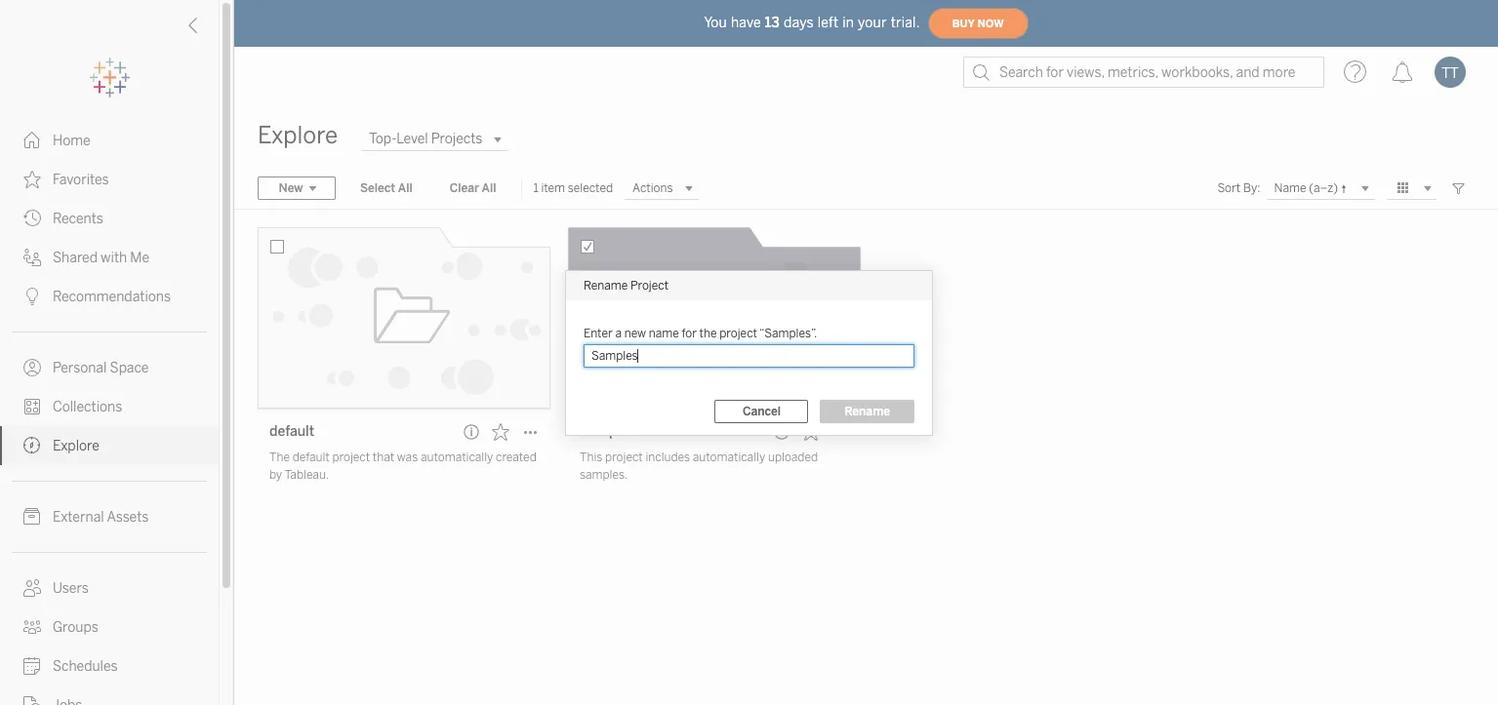 Task type: vqa. For each thing, say whether or not it's contained in the screenshot.
Actions
no



Task type: locate. For each thing, give the bounding box(es) containing it.
all right clear
[[482, 182, 496, 195]]

left
[[818, 14, 839, 31]]

tableau.
[[285, 468, 329, 482]]

by text only_f5he34f image inside groups "link"
[[23, 619, 41, 636]]

clear
[[450, 182, 479, 195]]

0 vertical spatial explore
[[258, 121, 338, 149]]

rename for rename project
[[584, 279, 628, 292]]

by text only_f5he34f image inside recents link
[[23, 210, 41, 227]]

2 by text only_f5he34f image from the top
[[23, 171, 41, 188]]

by text only_f5he34f image inside home "link"
[[23, 132, 41, 149]]

by text only_f5he34f image for recents
[[23, 210, 41, 227]]

collections
[[53, 399, 122, 416]]

project
[[631, 279, 669, 292]]

9 by text only_f5he34f image from the top
[[23, 658, 41, 675]]

8 by text only_f5he34f image from the top
[[23, 437, 41, 455]]

by text only_f5he34f image for external assets
[[23, 509, 41, 526]]

by text only_f5he34f image inside shared with me link
[[23, 249, 41, 266]]

1 horizontal spatial rename
[[845, 405, 890, 418]]

enter
[[584, 326, 613, 340]]

automatically right was
[[421, 451, 493, 465]]

by text only_f5he34f image left shared
[[23, 249, 41, 266]]

explore up new popup button
[[258, 121, 338, 149]]

by text only_f5he34f image left recents
[[23, 210, 41, 227]]

1 by text only_f5he34f image from the top
[[23, 132, 41, 149]]

default up tableau.
[[292, 451, 330, 465]]

by text only_f5he34f image inside collections link
[[23, 398, 41, 416]]

by text only_f5he34f image left groups
[[23, 619, 41, 636]]

trial.
[[891, 14, 920, 31]]

by text only_f5he34f image left favorites
[[23, 171, 41, 188]]

2 by text only_f5he34f image from the top
[[23, 580, 41, 597]]

explore down "collections"
[[53, 438, 99, 455]]

by text only_f5he34f image
[[23, 132, 41, 149], [23, 171, 41, 188], [23, 210, 41, 227], [23, 249, 41, 266], [23, 288, 41, 305], [23, 359, 41, 377], [23, 398, 41, 416], [23, 437, 41, 455], [23, 658, 41, 675]]

by text only_f5he34f image for home
[[23, 132, 41, 149]]

the
[[269, 451, 290, 465]]

recommendations
[[53, 289, 171, 305]]

buy
[[952, 17, 975, 30]]

by text only_f5he34f image inside recommendations link
[[23, 288, 41, 305]]

home link
[[0, 121, 219, 160]]

1 vertical spatial default
[[292, 451, 330, 465]]

external
[[53, 509, 104, 526]]

project
[[720, 326, 757, 340], [332, 451, 370, 465], [605, 451, 643, 465]]

project left that
[[332, 451, 370, 465]]

7 by text only_f5he34f image from the top
[[23, 398, 41, 416]]

navigation panel element
[[0, 59, 219, 706]]

project inside "the default project that was automatically created by tableau."
[[332, 451, 370, 465]]

new button
[[258, 177, 336, 200]]

rename for rename
[[845, 405, 890, 418]]

recents
[[53, 211, 103, 227]]

by text only_f5he34f image inside the external assets link
[[23, 509, 41, 526]]

automatically
[[421, 451, 493, 465], [693, 451, 765, 465]]

0 horizontal spatial project
[[332, 451, 370, 465]]

project inside 'dialog'
[[720, 326, 757, 340]]

that
[[373, 451, 394, 465]]

schedules
[[53, 659, 118, 675]]

by text only_f5he34f image down collections link
[[23, 437, 41, 455]]

now
[[978, 17, 1004, 30]]

sort
[[1218, 182, 1241, 195]]

project up samples.
[[605, 451, 643, 465]]

by text only_f5he34f image left schedules
[[23, 658, 41, 675]]

1 horizontal spatial automatically
[[693, 451, 765, 465]]

new
[[624, 326, 646, 340]]

by text only_f5he34f image inside "explore" link
[[23, 437, 41, 455]]

default
[[269, 424, 314, 440], [292, 451, 330, 465]]

0 horizontal spatial automatically
[[421, 451, 493, 465]]

0 horizontal spatial all
[[398, 182, 413, 195]]

rename project dialog
[[566, 271, 932, 435]]

2 all from the left
[[482, 182, 496, 195]]

samples image
[[568, 227, 861, 409]]

all right select
[[398, 182, 413, 195]]

shared with me
[[53, 250, 150, 266]]

by text only_f5he34f image for favorites
[[23, 171, 41, 188]]

cancel button
[[715, 400, 809, 423]]

by text only_f5he34f image left home at the left
[[23, 132, 41, 149]]

1 horizontal spatial all
[[482, 182, 496, 195]]

you
[[704, 14, 727, 31]]

project inside this project includes automatically uploaded samples.
[[605, 451, 643, 465]]

1 vertical spatial explore
[[53, 438, 99, 455]]

project up enter a new name for the project "samples". text field
[[720, 326, 757, 340]]

by text only_f5he34f image inside users link
[[23, 580, 41, 597]]

by
[[269, 468, 282, 482]]

with
[[101, 250, 127, 266]]

1 by text only_f5he34f image from the top
[[23, 509, 41, 526]]

by text only_f5he34f image for collections
[[23, 398, 41, 416]]

buy now
[[952, 17, 1004, 30]]

explore link
[[0, 427, 219, 466]]

3 by text only_f5he34f image from the top
[[23, 210, 41, 227]]

item
[[541, 182, 565, 195]]

includes
[[646, 451, 690, 465]]

2 horizontal spatial project
[[720, 326, 757, 340]]

default inside "the default project that was automatically created by tableau."
[[292, 451, 330, 465]]

0 horizontal spatial explore
[[53, 438, 99, 455]]

Enter a new name for the project "Samples". text field
[[584, 344, 915, 367]]

1 vertical spatial rename
[[845, 405, 890, 418]]

1 horizontal spatial project
[[605, 451, 643, 465]]

4 by text only_f5he34f image from the top
[[23, 249, 41, 266]]

1 automatically from the left
[[421, 451, 493, 465]]

by text only_f5he34f image left external
[[23, 509, 41, 526]]

automatically down cancel button
[[693, 451, 765, 465]]

by text only_f5he34f image
[[23, 509, 41, 526], [23, 580, 41, 597], [23, 619, 41, 636], [23, 697, 41, 706]]

buy now button
[[928, 8, 1028, 39]]

3 by text only_f5he34f image from the top
[[23, 619, 41, 636]]

by text only_f5he34f image inside personal space link
[[23, 359, 41, 377]]

1 horizontal spatial explore
[[258, 121, 338, 149]]

groups
[[53, 620, 98, 636]]

by text only_f5he34f image for groups
[[23, 619, 41, 636]]

all for clear all
[[482, 182, 496, 195]]

5 by text only_f5he34f image from the top
[[23, 288, 41, 305]]

by text only_f5he34f image left "collections"
[[23, 398, 41, 416]]

explore
[[258, 121, 338, 149], [53, 438, 99, 455]]

default image
[[258, 227, 550, 409]]

6 by text only_f5he34f image from the top
[[23, 359, 41, 377]]

personal
[[53, 360, 107, 377]]

by text only_f5he34f image inside schedules link
[[23, 658, 41, 675]]

rename inside button
[[845, 405, 890, 418]]

by text only_f5he34f image left recommendations at top left
[[23, 288, 41, 305]]

2 automatically from the left
[[693, 451, 765, 465]]

1 all from the left
[[398, 182, 413, 195]]

you have 13 days left in your trial.
[[704, 14, 920, 31]]

by text only_f5he34f image for schedules
[[23, 658, 41, 675]]

rename project
[[584, 279, 669, 292]]

the
[[699, 326, 717, 340]]

select all
[[360, 182, 413, 195]]

by text only_f5he34f image for explore
[[23, 437, 41, 455]]

by text only_f5he34f image left personal
[[23, 359, 41, 377]]

the default project that was automatically created by tableau.
[[269, 451, 537, 482]]

default up the
[[269, 424, 314, 440]]

by text only_f5he34f image inside favorites link
[[23, 171, 41, 188]]

new
[[279, 182, 303, 195]]

0 horizontal spatial rename
[[584, 279, 628, 292]]

0 vertical spatial default
[[269, 424, 314, 440]]

all
[[398, 182, 413, 195], [482, 182, 496, 195]]

by text only_f5he34f image left users
[[23, 580, 41, 597]]

by text only_f5he34f image down schedules link
[[23, 697, 41, 706]]

rename
[[584, 279, 628, 292], [845, 405, 890, 418]]

0 vertical spatial rename
[[584, 279, 628, 292]]



Task type: describe. For each thing, give the bounding box(es) containing it.
select all button
[[347, 177, 425, 200]]

personal space
[[53, 360, 149, 377]]

days
[[784, 14, 814, 31]]

1
[[533, 182, 538, 195]]

this project includes automatically uploaded samples.
[[580, 451, 818, 482]]

space
[[110, 360, 149, 377]]

a
[[615, 326, 622, 340]]

favorites
[[53, 172, 109, 188]]

recents link
[[0, 199, 219, 238]]

uploaded
[[768, 451, 818, 465]]

rename button
[[820, 400, 915, 423]]

selected
[[568, 182, 613, 195]]

home
[[53, 133, 91, 149]]

me
[[130, 250, 150, 266]]

have
[[731, 14, 761, 31]]

all for select all
[[398, 182, 413, 195]]

by text only_f5he34f image for users
[[23, 580, 41, 597]]

automatically inside this project includes automatically uploaded samples.
[[693, 451, 765, 465]]

groups link
[[0, 608, 219, 647]]

for
[[682, 326, 697, 340]]

4 by text only_f5he34f image from the top
[[23, 697, 41, 706]]

created
[[496, 451, 537, 465]]

favorites link
[[0, 160, 219, 199]]

explore inside main navigation. press the up and down arrow keys to access links. 'element'
[[53, 438, 99, 455]]

shared
[[53, 250, 98, 266]]

samples.
[[580, 468, 628, 482]]

external assets
[[53, 509, 149, 526]]

cancel
[[743, 405, 781, 418]]

13
[[765, 14, 780, 31]]

samples
[[580, 424, 635, 440]]

schedules link
[[0, 647, 219, 686]]

assets
[[107, 509, 149, 526]]

shared with me link
[[0, 238, 219, 277]]

clear all button
[[437, 177, 509, 200]]

name
[[649, 326, 679, 340]]

select
[[360, 182, 395, 195]]

by text only_f5he34f image for recommendations
[[23, 288, 41, 305]]

personal space link
[[0, 348, 219, 387]]

main navigation. press the up and down arrow keys to access links. element
[[0, 121, 219, 706]]

collections link
[[0, 387, 219, 427]]

1 item selected
[[533, 182, 613, 195]]

by text only_f5he34f image for personal space
[[23, 359, 41, 377]]

sort by:
[[1218, 182, 1261, 195]]

your
[[858, 14, 887, 31]]

external assets link
[[0, 498, 219, 537]]

this
[[580, 451, 603, 465]]

was
[[397, 451, 418, 465]]

recommendations link
[[0, 277, 219, 316]]

users link
[[0, 569, 219, 608]]

clear all
[[450, 182, 496, 195]]

by:
[[1243, 182, 1261, 195]]

enter a new name for the project "samples".
[[584, 326, 817, 340]]

users
[[53, 581, 89, 597]]

by text only_f5he34f image for shared with me
[[23, 249, 41, 266]]

"samples".
[[759, 326, 817, 340]]

automatically inside "the default project that was automatically created by tableau."
[[421, 451, 493, 465]]

in
[[843, 14, 854, 31]]



